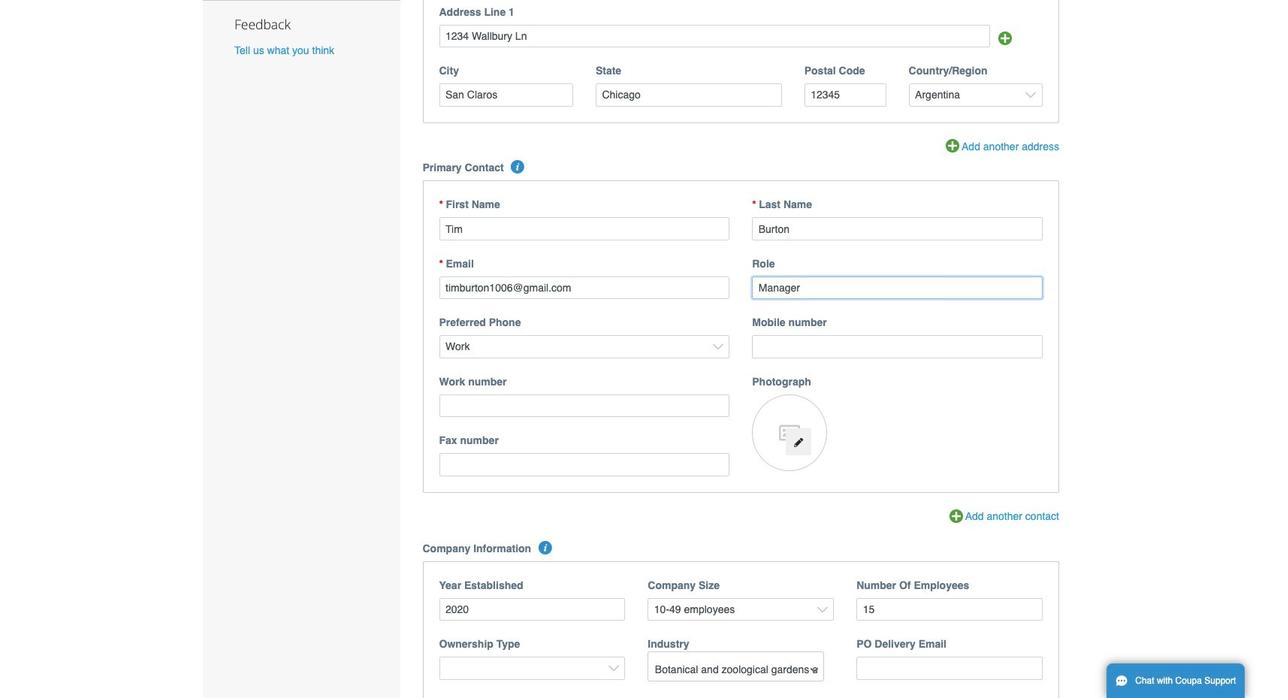 Task type: vqa. For each thing, say whether or not it's contained in the screenshot.
"Add" image
yes



Task type: describe. For each thing, give the bounding box(es) containing it.
additional information image
[[538, 541, 552, 554]]

photograph image
[[752, 395, 828, 471]]

change image image
[[794, 437, 804, 448]]

Select an Option text field
[[650, 658, 823, 681]]



Task type: locate. For each thing, give the bounding box(es) containing it.
additional information image
[[511, 160, 525, 174]]

None text field
[[439, 84, 573, 106], [596, 84, 782, 106], [805, 84, 886, 106], [439, 218, 730, 240], [752, 218, 1043, 240], [752, 277, 1043, 299], [439, 454, 730, 476], [439, 598, 626, 621], [857, 598, 1043, 621], [439, 84, 573, 106], [596, 84, 782, 106], [805, 84, 886, 106], [439, 218, 730, 240], [752, 218, 1043, 240], [752, 277, 1043, 299], [439, 454, 730, 476], [439, 598, 626, 621], [857, 598, 1043, 621]]

add image
[[999, 32, 1012, 45]]

None text field
[[439, 25, 991, 47], [439, 277, 730, 299], [752, 336, 1043, 358], [439, 395, 730, 417], [857, 657, 1043, 680], [439, 25, 991, 47], [439, 277, 730, 299], [752, 336, 1043, 358], [439, 395, 730, 417], [857, 657, 1043, 680]]



